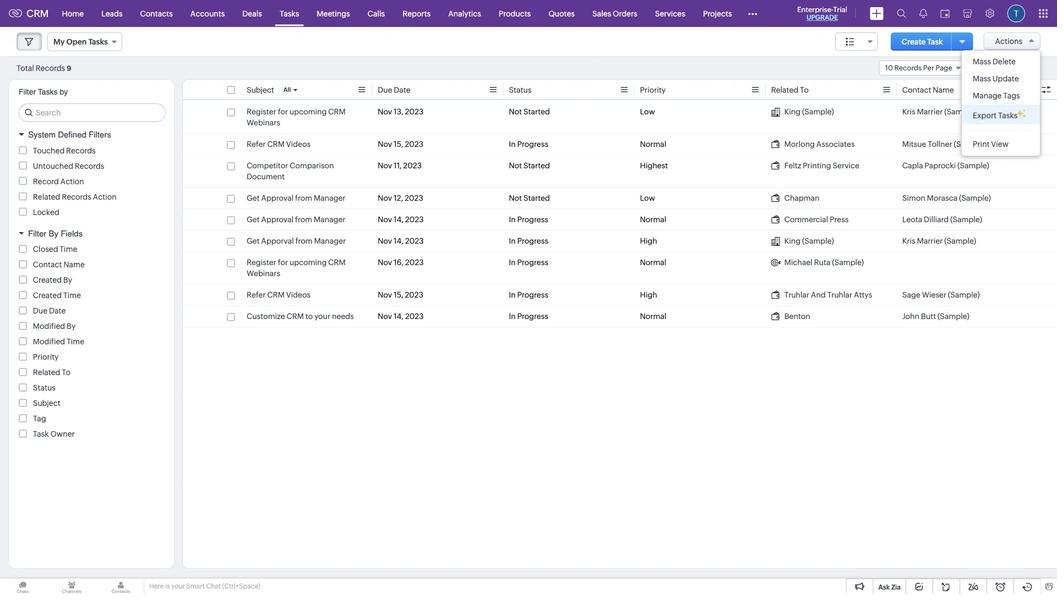 Task type: vqa. For each thing, say whether or not it's contained in the screenshot.


Task type: describe. For each thing, give the bounding box(es) containing it.
mitsue tollner (sample) link
[[903, 139, 986, 150]]

0 vertical spatial name
[[933, 86, 954, 94]]

6 in progress from the top
[[509, 312, 549, 321]]

progress for king
[[517, 237, 549, 246]]

untouched records
[[33, 162, 104, 170]]

12,
[[394, 194, 403, 203]]

created for created time
[[33, 291, 62, 300]]

nov 14, 2023 for get approval from manager
[[378, 215, 424, 224]]

nov for get approval from manager link related to nov 14, 2023
[[378, 215, 392, 224]]

leads
[[101, 9, 123, 18]]

Other Modules field
[[741, 5, 765, 22]]

by for modified
[[67, 322, 76, 331]]

kris for high
[[903, 237, 916, 246]]

modified time
[[33, 338, 84, 346]]

0 horizontal spatial date
[[49, 307, 66, 316]]

customize
[[247, 312, 285, 321]]

get approval from manager link for nov 12, 2023
[[247, 193, 346, 204]]

1 vertical spatial related
[[33, 192, 60, 201]]

kris marrier (sample) for high
[[903, 237, 977, 246]]

register for upcoming crm webinars for nov 13, 2023
[[247, 107, 346, 127]]

my
[[53, 37, 65, 46]]

nov for "register for upcoming crm webinars" link associated with nov 16, 2023
[[378, 258, 392, 267]]

create
[[902, 37, 926, 46]]

0 vertical spatial subject
[[247, 86, 274, 94]]

dilliard
[[924, 215, 949, 224]]

truhlar and truhlar attys link
[[771, 290, 873, 301]]

0 vertical spatial related
[[771, 86, 799, 94]]

0 vertical spatial status
[[509, 86, 532, 94]]

(sample) right tollner
[[954, 140, 986, 149]]

get for low
[[247, 194, 260, 203]]

record
[[33, 177, 59, 186]]

touched records
[[33, 146, 96, 155]]

refer crm videos for high
[[247, 291, 311, 300]]

marrier for low
[[917, 107, 943, 116]]

2 vertical spatial related
[[33, 368, 60, 377]]

open
[[66, 37, 87, 46]]

morasca
[[927, 194, 958, 203]]

get apporval from manager
[[247, 237, 346, 246]]

refer crm videos link for high
[[247, 290, 311, 301]]

tasks inside field
[[88, 37, 108, 46]]

record action
[[33, 177, 84, 186]]

export tasks
[[973, 111, 1018, 120]]

kris for low
[[903, 107, 916, 116]]

paprocki
[[925, 161, 956, 170]]

(sample) down leota dilliard (sample)
[[945, 237, 977, 246]]

sales
[[593, 9, 611, 18]]

contacts
[[140, 9, 173, 18]]

0 vertical spatial due date
[[378, 86, 411, 94]]

leads link
[[93, 0, 131, 27]]

king (sample) for low
[[785, 107, 834, 116]]

10
[[885, 64, 893, 72]]

highest
[[640, 161, 668, 170]]

document
[[247, 172, 285, 181]]

sage
[[903, 291, 921, 300]]

accounts link
[[182, 0, 234, 27]]

0 horizontal spatial subject
[[33, 399, 60, 408]]

normal for commercial
[[640, 215, 667, 224]]

here is your smart chat (ctrl+space)
[[149, 583, 260, 591]]

2023 for customize crm to your needs 'link' at left bottom
[[405, 312, 424, 321]]

create menu element
[[864, 0, 891, 27]]

register for upcoming crm webinars for nov 16, 2023
[[247, 258, 346, 278]]

(sample) right the ruta
[[832, 258, 864, 267]]

in progress for king
[[509, 237, 549, 246]]

register for upcoming crm webinars link for nov 13, 2023
[[247, 106, 367, 128]]

progress for michael
[[517, 258, 549, 267]]

analytics
[[448, 9, 481, 18]]

2023 for the get apporval from manager link
[[405, 237, 424, 246]]

total records 9
[[17, 64, 71, 72]]

morlong associates
[[785, 140, 855, 149]]

time for created time
[[63, 291, 81, 300]]

page
[[936, 64, 953, 72]]

comparison
[[290, 161, 334, 170]]

2023 for "register for upcoming crm webinars" link associated with nov 16, 2023
[[405, 258, 424, 267]]

(sample) right the morasca
[[959, 194, 991, 203]]

john butt (sample)
[[903, 312, 970, 321]]

analytics link
[[440, 0, 490, 27]]

my open tasks
[[53, 37, 108, 46]]

0 vertical spatial due
[[378, 86, 392, 94]]

kris marrier (sample) link for low
[[903, 106, 977, 117]]

all
[[283, 86, 291, 93]]

closed
[[33, 245, 58, 254]]

upgrade
[[807, 14, 838, 21]]

products link
[[490, 0, 540, 27]]

crm link
[[9, 8, 49, 19]]

feltz printing service
[[785, 161, 860, 170]]

nov for customize crm to your needs 'link' at left bottom
[[378, 312, 392, 321]]

calendar image
[[941, 9, 950, 18]]

(ctrl+space)
[[222, 583, 260, 591]]

owner
[[50, 430, 75, 439]]

1 vertical spatial task
[[33, 430, 49, 439]]

size image
[[846, 37, 855, 47]]

1 - 9
[[983, 64, 998, 72]]

in for king
[[509, 237, 516, 246]]

low for chapman
[[640, 194, 655, 203]]

associates
[[817, 140, 855, 149]]

meetings link
[[308, 0, 359, 27]]

create task
[[902, 37, 943, 46]]

by for filter
[[49, 229, 58, 238]]

refer crm videos for normal
[[247, 140, 311, 149]]

benton link
[[771, 311, 811, 322]]

get apporval from manager link
[[247, 236, 346, 247]]

(sample) down print
[[958, 161, 990, 170]]

from for normal
[[295, 215, 312, 224]]

10 records per page
[[885, 64, 953, 72]]

get for high
[[247, 237, 260, 246]]

in progress for truhlar
[[509, 291, 549, 300]]

nov 11, 2023
[[378, 161, 422, 170]]

tasks link
[[271, 0, 308, 27]]

customize crm to your needs link
[[247, 311, 354, 322]]

9 for 1 - 9
[[992, 64, 998, 72]]

services link
[[646, 0, 694, 27]]

calls link
[[359, 0, 394, 27]]

records for related
[[62, 192, 91, 201]]

mass delete
[[973, 57, 1016, 66]]

create task button
[[891, 32, 954, 51]]

king for low
[[785, 107, 801, 116]]

1 vertical spatial to
[[62, 368, 71, 377]]

manager for high
[[314, 237, 346, 246]]

get for normal
[[247, 215, 260, 224]]

feltz
[[785, 161, 802, 170]]

related records action
[[33, 192, 117, 201]]

sage wieser (sample) link
[[903, 290, 980, 301]]

register for upcoming crm webinars link for nov 16, 2023
[[247, 257, 367, 279]]

Search text field
[[19, 104, 165, 122]]

nov 13, 2023
[[378, 107, 424, 116]]

signals image
[[920, 9, 927, 18]]

nov 14, 2023 for get apporval from manager
[[378, 237, 424, 246]]

tags
[[1004, 91, 1020, 100]]

(sample) down sage wieser (sample) link
[[938, 312, 970, 321]]

progress for commercial
[[517, 215, 549, 224]]

0 horizontal spatial priority
[[33, 353, 59, 362]]

not for nov 13, 2023
[[509, 107, 522, 116]]

videos for high
[[286, 291, 311, 300]]

6 progress from the top
[[517, 312, 549, 321]]

1 horizontal spatial priority
[[640, 86, 666, 94]]

(sample) up morlong associates
[[802, 107, 834, 116]]

capla paprocki (sample)
[[903, 161, 990, 170]]

export
[[973, 111, 997, 120]]

1
[[983, 64, 986, 72]]

leota dilliard (sample)
[[903, 215, 983, 224]]

profile image
[[1008, 5, 1026, 22]]

reports link
[[394, 0, 440, 27]]

chapman
[[785, 194, 820, 203]]

1 vertical spatial name
[[63, 261, 85, 269]]

kris marrier (sample) link for high
[[903, 236, 977, 247]]

(sample) right wieser
[[948, 291, 980, 300]]

needs
[[332, 312, 354, 321]]

mass update link
[[962, 70, 1040, 88]]

attys
[[854, 291, 873, 300]]

king for high
[[785, 237, 801, 246]]

records for 10
[[895, 64, 922, 72]]

1 horizontal spatial contact
[[903, 86, 932, 94]]

time for closed time
[[60, 245, 77, 254]]

mass update
[[973, 74, 1019, 83]]

records for untouched
[[75, 162, 104, 170]]

2023 for "register for upcoming crm webinars" link corresponding to nov 13, 2023
[[405, 107, 424, 116]]

sales orders link
[[584, 0, 646, 27]]

simon morasca (sample)
[[903, 194, 991, 203]]

to
[[306, 312, 313, 321]]

in for morlong
[[509, 140, 516, 149]]

nov 16, 2023
[[378, 258, 424, 267]]

in for truhlar
[[509, 291, 516, 300]]

mass for mass update
[[973, 74, 991, 83]]

home link
[[53, 0, 93, 27]]

for for nov 13, 2023
[[278, 107, 288, 116]]

6 in from the top
[[509, 312, 516, 321]]

get approval from manager link for nov 14, 2023
[[247, 214, 346, 225]]

by
[[60, 88, 68, 96]]

1 truhlar from the left
[[785, 291, 810, 300]]

smart
[[186, 583, 205, 591]]

16,
[[394, 258, 404, 267]]

1 vertical spatial action
[[93, 192, 117, 201]]

1 vertical spatial due date
[[33, 307, 66, 316]]

0 horizontal spatial related to
[[33, 368, 71, 377]]

simon morasca (sample) link
[[903, 193, 991, 204]]

get approval from manager for nov 14, 2023
[[247, 215, 346, 224]]

manage
[[973, 91, 1002, 100]]

not started for nov 13, 2023
[[509, 107, 550, 116]]

2023 for nov 12, 2023 get approval from manager link
[[405, 194, 423, 203]]

get approval from manager for nov 12, 2023
[[247, 194, 346, 203]]

normal for michael
[[640, 258, 667, 267]]

modified for modified time
[[33, 338, 65, 346]]

chats image
[[0, 579, 45, 595]]

in for michael
[[509, 258, 516, 267]]

upcoming for nov 16, 2023
[[290, 258, 327, 267]]

tasks down tags
[[998, 111, 1018, 120]]

(sample) down simon morasca (sample)
[[951, 215, 983, 224]]

2023 for get approval from manager link related to nov 14, 2023
[[405, 215, 424, 224]]

nov for the get apporval from manager link
[[378, 237, 392, 246]]



Task type: locate. For each thing, give the bounding box(es) containing it.
videos up comparison
[[286, 140, 311, 149]]

1 vertical spatial get
[[247, 215, 260, 224]]

0 vertical spatial register for upcoming crm webinars link
[[247, 106, 367, 128]]

modified down the modified by
[[33, 338, 65, 346]]

4 nov from the top
[[378, 194, 392, 203]]

search element
[[891, 0, 913, 27]]

2 refer from the top
[[247, 291, 266, 300]]

2 get approval from manager from the top
[[247, 215, 346, 224]]

task
[[928, 37, 943, 46], [33, 430, 49, 439]]

nov
[[378, 107, 392, 116], [378, 140, 392, 149], [378, 161, 392, 170], [378, 194, 392, 203], [378, 215, 392, 224], [378, 237, 392, 246], [378, 258, 392, 267], [378, 291, 392, 300], [378, 312, 392, 321]]

2 for from the top
[[278, 258, 288, 267]]

2 modified from the top
[[33, 338, 65, 346]]

1 vertical spatial not
[[509, 161, 522, 170]]

by for created
[[63, 276, 72, 285]]

contacts image
[[98, 579, 144, 595]]

1 not started from the top
[[509, 107, 550, 116]]

filter for filter by fields
[[28, 229, 46, 238]]

1 low from the top
[[640, 107, 655, 116]]

filter by fields button
[[9, 224, 174, 243]]

king (sample) link for high
[[771, 236, 834, 247]]

not started for nov 12, 2023
[[509, 194, 550, 203]]

0 vertical spatial contact
[[903, 86, 932, 94]]

manage tags link
[[962, 88, 1040, 105]]

None field
[[835, 32, 878, 51]]

1 14, from the top
[[394, 215, 404, 224]]

nov for nov 12, 2023 get approval from manager link
[[378, 194, 392, 203]]

2 in progress from the top
[[509, 215, 549, 224]]

0 horizontal spatial contact
[[33, 261, 62, 269]]

upcoming down all
[[290, 107, 327, 116]]

due date up 13,
[[378, 86, 411, 94]]

3 not from the top
[[509, 194, 522, 203]]

15, for high
[[394, 291, 403, 300]]

videos for normal
[[286, 140, 311, 149]]

by inside dropdown button
[[49, 229, 58, 238]]

update
[[993, 74, 1019, 83]]

action up related records action in the top of the page
[[60, 177, 84, 186]]

reports
[[403, 9, 431, 18]]

14, up the 16,
[[394, 237, 404, 246]]

nov right needs
[[378, 312, 392, 321]]

1 vertical spatial not started
[[509, 161, 550, 170]]

1 started from the top
[[524, 107, 550, 116]]

high for truhlar and truhlar attys
[[640, 291, 657, 300]]

tasks left by
[[38, 88, 58, 96]]

1 vertical spatial high
[[640, 291, 657, 300]]

tasks right deals link
[[280, 9, 299, 18]]

9 right the -
[[992, 64, 998, 72]]

task right the create
[[928, 37, 943, 46]]

0 vertical spatial kris
[[903, 107, 916, 116]]

records right 10
[[895, 64, 922, 72]]

nov for refer crm videos 'link' related to high
[[378, 291, 392, 300]]

truhlar up benton in the bottom of the page
[[785, 291, 810, 300]]

2 refer crm videos from the top
[[247, 291, 311, 300]]

register for nov 16, 2023
[[247, 258, 276, 267]]

0 vertical spatial not
[[509, 107, 522, 116]]

task down tag
[[33, 430, 49, 439]]

started for nov 11, 2023
[[524, 161, 550, 170]]

0 vertical spatial priority
[[640, 86, 666, 94]]

approval for nov 12, 2023
[[261, 194, 294, 203]]

1 horizontal spatial date
[[394, 86, 411, 94]]

1 vertical spatial videos
[[286, 291, 311, 300]]

king up michael
[[785, 237, 801, 246]]

nov up nov 16, 2023
[[378, 237, 392, 246]]

webinars for nov 16, 2023
[[247, 269, 280, 278]]

nov 14, 2023 for customize crm to your needs
[[378, 312, 424, 321]]

refer crm videos link
[[247, 139, 311, 150], [247, 290, 311, 301]]

10 Records Per Page field
[[879, 61, 967, 75]]

by up modified time
[[67, 322, 76, 331]]

signals element
[[913, 0, 934, 27]]

nov 14, 2023 up nov 16, 2023
[[378, 237, 424, 246]]

competitor
[[247, 161, 288, 170]]

for for nov 16, 2023
[[278, 258, 288, 267]]

modified by
[[33, 322, 76, 331]]

records for total
[[36, 64, 65, 72]]

0 vertical spatial not started
[[509, 107, 550, 116]]

due up the modified by
[[33, 307, 47, 316]]

1 horizontal spatial related to
[[771, 86, 809, 94]]

quotes link
[[540, 0, 584, 27]]

0 vertical spatial mass
[[973, 57, 991, 66]]

for down all
[[278, 107, 288, 116]]

4 in progress from the top
[[509, 258, 549, 267]]

not started for nov 11, 2023
[[509, 161, 550, 170]]

started for nov 12, 2023
[[524, 194, 550, 203]]

2 normal from the top
[[640, 215, 667, 224]]

2 vertical spatial started
[[524, 194, 550, 203]]

2 vertical spatial 14,
[[394, 312, 404, 321]]

1 vertical spatial refer crm videos
[[247, 291, 311, 300]]

My Open Tasks field
[[47, 32, 122, 51]]

1 get from the top
[[247, 194, 260, 203]]

progress for morlong
[[517, 140, 549, 149]]

king (sample) link for low
[[771, 106, 834, 117]]

0 vertical spatial register
[[247, 107, 276, 116]]

videos
[[286, 140, 311, 149], [286, 291, 311, 300]]

nov left 13,
[[378, 107, 392, 116]]

modified up modified time
[[33, 322, 65, 331]]

1 horizontal spatial to
[[800, 86, 809, 94]]

1 approval from the top
[[261, 194, 294, 203]]

created
[[33, 276, 62, 285], [33, 291, 62, 300]]

subject left all
[[247, 86, 274, 94]]

navigation
[[1003, 60, 1041, 76]]

truhlar right and
[[828, 291, 853, 300]]

created down created by
[[33, 291, 62, 300]]

4 progress from the top
[[517, 258, 549, 267]]

5 in progress from the top
[[509, 291, 549, 300]]

king (sample) for high
[[785, 237, 834, 246]]

5 in from the top
[[509, 291, 516, 300]]

manager up the get apporval from manager link
[[314, 215, 346, 224]]

records for touched
[[66, 146, 96, 155]]

records down touched records
[[75, 162, 104, 170]]

14, for get apporval from manager
[[394, 237, 404, 246]]

0 horizontal spatial action
[[60, 177, 84, 186]]

contact name
[[903, 86, 954, 94], [33, 261, 85, 269]]

king (sample) up morlong associates "link"
[[785, 107, 834, 116]]

refer for high
[[247, 291, 266, 300]]

king
[[785, 107, 801, 116], [785, 237, 801, 246]]

0 vertical spatial webinars
[[247, 118, 280, 127]]

kris marrier (sample) for low
[[903, 107, 977, 116]]

refer crm videos
[[247, 140, 311, 149], [247, 291, 311, 300]]

3 progress from the top
[[517, 237, 549, 246]]

profile element
[[1001, 0, 1032, 27]]

1 vertical spatial by
[[63, 276, 72, 285]]

records down defined
[[66, 146, 96, 155]]

1 vertical spatial time
[[63, 291, 81, 300]]

enterprise-
[[798, 5, 834, 13]]

approval for nov 14, 2023
[[261, 215, 294, 224]]

filter inside dropdown button
[[28, 229, 46, 238]]

michael
[[785, 258, 813, 267]]

competitor comparison document
[[247, 161, 334, 181]]

register up "competitor"
[[247, 107, 276, 116]]

michael ruta (sample)
[[785, 258, 864, 267]]

2 king from the top
[[785, 237, 801, 246]]

printing
[[803, 161, 831, 170]]

name
[[933, 86, 954, 94], [63, 261, 85, 269]]

commercial
[[785, 215, 829, 224]]

kris marrier (sample) up tollner
[[903, 107, 977, 116]]

nov up nov 11, 2023
[[378, 140, 392, 149]]

manager down the competitor comparison document link
[[314, 194, 346, 203]]

0 horizontal spatial your
[[171, 583, 185, 591]]

1 vertical spatial refer crm videos link
[[247, 290, 311, 301]]

morlong associates link
[[771, 139, 855, 150]]

not for nov 11, 2023
[[509, 161, 522, 170]]

tollner
[[928, 140, 953, 149]]

0 horizontal spatial name
[[63, 261, 85, 269]]

3 normal from the top
[[640, 258, 667, 267]]

1 vertical spatial get approval from manager
[[247, 215, 346, 224]]

2 marrier from the top
[[917, 237, 943, 246]]

nov 14, 2023 down nov 16, 2023
[[378, 312, 424, 321]]

name down page
[[933, 86, 954, 94]]

normal for morlong
[[640, 140, 667, 149]]

0 vertical spatial 15,
[[394, 140, 403, 149]]

2 get approval from manager link from the top
[[247, 214, 346, 225]]

kris down "leota"
[[903, 237, 916, 246]]

14, down 12,
[[394, 215, 404, 224]]

capla
[[903, 161, 923, 170]]

0 vertical spatial get approval from manager
[[247, 194, 346, 203]]

create menu image
[[870, 7, 884, 20]]

0 horizontal spatial 9
[[67, 64, 71, 72]]

customize crm to your needs
[[247, 312, 354, 321]]

1 vertical spatial kris
[[903, 237, 916, 246]]

4 in from the top
[[509, 258, 516, 267]]

2 high from the top
[[640, 291, 657, 300]]

wieser
[[922, 291, 947, 300]]

3 in from the top
[[509, 237, 516, 246]]

register for nov 13, 2023
[[247, 107, 276, 116]]

upcoming down 'get apporval from manager' at the top of the page
[[290, 258, 327, 267]]

date up "nov 13, 2023"
[[394, 86, 411, 94]]

register for upcoming crm webinars down 'get apporval from manager' at the top of the page
[[247, 258, 346, 278]]

nov for refer crm videos 'link' for normal
[[378, 140, 392, 149]]

your right to
[[315, 312, 331, 321]]

1 register from the top
[[247, 107, 276, 116]]

fields
[[61, 229, 83, 238]]

due date up the modified by
[[33, 307, 66, 316]]

0 horizontal spatial task
[[33, 430, 49, 439]]

created for created by
[[33, 276, 62, 285]]

2 vertical spatial manager
[[314, 237, 346, 246]]

task inside create task button
[[928, 37, 943, 46]]

time
[[60, 245, 77, 254], [63, 291, 81, 300], [67, 338, 84, 346]]

1 refer crm videos link from the top
[[247, 139, 311, 150]]

not for nov 12, 2023
[[509, 194, 522, 203]]

2 truhlar from the left
[[828, 291, 853, 300]]

commercial press link
[[771, 214, 849, 225]]

2 vertical spatial from
[[296, 237, 313, 246]]

1 progress from the top
[[517, 140, 549, 149]]

15,
[[394, 140, 403, 149], [394, 291, 403, 300]]

1 vertical spatial kris marrier (sample)
[[903, 237, 977, 246]]

1 normal from the top
[[640, 140, 667, 149]]

by up closed time
[[49, 229, 58, 238]]

1 videos from the top
[[286, 140, 311, 149]]

nov 15, 2023 for normal
[[378, 140, 424, 149]]

0 horizontal spatial due
[[33, 307, 47, 316]]

3 get from the top
[[247, 237, 260, 246]]

approval up apporval at the left of page
[[261, 215, 294, 224]]

commercial press
[[785, 215, 849, 224]]

0 horizontal spatial contact name
[[33, 261, 85, 269]]

row group containing register for upcoming crm webinars
[[183, 101, 1057, 328]]

2 vertical spatial get
[[247, 237, 260, 246]]

1 vertical spatial modified
[[33, 338, 65, 346]]

register for upcoming crm webinars down all
[[247, 107, 346, 127]]

get approval from manager down competitor comparison document
[[247, 194, 346, 203]]

1 vertical spatial king (sample) link
[[771, 236, 834, 247]]

3 in progress from the top
[[509, 237, 549, 246]]

5 nov from the top
[[378, 215, 392, 224]]

9 up by
[[67, 64, 71, 72]]

0 vertical spatial marrier
[[917, 107, 943, 116]]

2 not from the top
[[509, 161, 522, 170]]

0 vertical spatial kris marrier (sample) link
[[903, 106, 977, 117]]

records up filter tasks by
[[36, 64, 65, 72]]

0 vertical spatial created
[[33, 276, 62, 285]]

date down created time
[[49, 307, 66, 316]]

refer crm videos link up customize
[[247, 290, 311, 301]]

0 vertical spatial to
[[800, 86, 809, 94]]

0 vertical spatial time
[[60, 245, 77, 254]]

1 webinars from the top
[[247, 118, 280, 127]]

0 vertical spatial refer
[[247, 140, 266, 149]]

0 vertical spatial nov 14, 2023
[[378, 215, 424, 224]]

print view
[[973, 140, 1009, 149]]

here
[[149, 583, 164, 591]]

nov down nov 12, 2023
[[378, 215, 392, 224]]

manager for low
[[314, 194, 346, 203]]

1 kris marrier (sample) link from the top
[[903, 106, 977, 117]]

locked
[[33, 208, 59, 217]]

from down the competitor comparison document link
[[295, 194, 312, 203]]

nov 15, 2023 up nov 11, 2023
[[378, 140, 424, 149]]

1 vertical spatial filter
[[28, 229, 46, 238]]

1 vertical spatial status
[[33, 384, 56, 393]]

marrier down dilliard
[[917, 237, 943, 246]]

michael ruta (sample) link
[[771, 257, 864, 268]]

action up filter by fields dropdown button
[[93, 192, 117, 201]]

1 vertical spatial refer
[[247, 291, 266, 300]]

manage tags
[[973, 91, 1020, 100]]

0 vertical spatial manager
[[314, 194, 346, 203]]

1 vertical spatial register for upcoming crm webinars link
[[247, 257, 367, 279]]

from right apporval at the left of page
[[296, 237, 313, 246]]

2 started from the top
[[524, 161, 550, 170]]

nov down nov 16, 2023
[[378, 291, 392, 300]]

in progress
[[509, 140, 549, 149], [509, 215, 549, 224], [509, 237, 549, 246], [509, 258, 549, 267], [509, 291, 549, 300], [509, 312, 549, 321]]

0 vertical spatial action
[[60, 177, 84, 186]]

5 progress from the top
[[517, 291, 549, 300]]

1 vertical spatial due
[[33, 307, 47, 316]]

system
[[28, 130, 56, 140]]

nov 15, 2023
[[378, 140, 424, 149], [378, 291, 424, 300]]

1 vertical spatial created
[[33, 291, 62, 300]]

tasks
[[280, 9, 299, 18], [88, 37, 108, 46], [38, 88, 58, 96], [998, 111, 1018, 120]]

1 horizontal spatial task
[[928, 37, 943, 46]]

2 register for upcoming crm webinars from the top
[[247, 258, 346, 278]]

1 high from the top
[[640, 237, 657, 246]]

3 from from the top
[[296, 237, 313, 246]]

john butt (sample) link
[[903, 311, 970, 322]]

1 not from the top
[[509, 107, 522, 116]]

4 normal from the top
[[640, 312, 667, 321]]

nov 15, 2023 down nov 16, 2023
[[378, 291, 424, 300]]

1 vertical spatial mass
[[973, 74, 991, 83]]

2 kris from the top
[[903, 237, 916, 246]]

contact name down per at right top
[[903, 86, 954, 94]]

nov for the competitor comparison document link
[[378, 161, 392, 170]]

1 king (sample) from the top
[[785, 107, 834, 116]]

in progress for morlong
[[509, 140, 549, 149]]

capla paprocki (sample) link
[[903, 160, 990, 171]]

2 nov 15, 2023 from the top
[[378, 291, 424, 300]]

competitor comparison document link
[[247, 160, 367, 182]]

0 vertical spatial get approval from manager link
[[247, 193, 346, 204]]

1 from from the top
[[295, 194, 312, 203]]

1 marrier from the top
[[917, 107, 943, 116]]

2 vertical spatial not started
[[509, 194, 550, 203]]

1 for from the top
[[278, 107, 288, 116]]

(sample) down manage
[[945, 107, 977, 116]]

in for commercial
[[509, 215, 516, 224]]

0 vertical spatial by
[[49, 229, 58, 238]]

2 register from the top
[[247, 258, 276, 267]]

14, for get approval from manager
[[394, 215, 404, 224]]

high for king (sample)
[[640, 237, 657, 246]]

register for upcoming crm webinars link down 'get apporval from manager' at the top of the page
[[247, 257, 367, 279]]

contact down 10 records per page
[[903, 86, 932, 94]]

1 vertical spatial date
[[49, 307, 66, 316]]

9 for total records 9
[[67, 64, 71, 72]]

zia
[[892, 584, 901, 592]]

0 vertical spatial date
[[394, 86, 411, 94]]

1 get approval from manager from the top
[[247, 194, 346, 203]]

0 vertical spatial king (sample) link
[[771, 106, 834, 117]]

low up highest
[[640, 107, 655, 116]]

trial
[[834, 5, 848, 13]]

kris marrier (sample) link down dilliard
[[903, 236, 977, 247]]

nov 12, 2023
[[378, 194, 423, 203]]

3 nov from the top
[[378, 161, 392, 170]]

2 14, from the top
[[394, 237, 404, 246]]

search image
[[897, 9, 907, 18]]

1 in from the top
[[509, 140, 516, 149]]

time down fields
[[60, 245, 77, 254]]

refer up customize
[[247, 291, 266, 300]]

0 horizontal spatial status
[[33, 384, 56, 393]]

2 nov from the top
[[378, 140, 392, 149]]

0 vertical spatial filter
[[19, 88, 36, 96]]

nov for "register for upcoming crm webinars" link corresponding to nov 13, 2023
[[378, 107, 392, 116]]

filter for filter tasks by
[[19, 88, 36, 96]]

13,
[[394, 107, 404, 116]]

1 register for upcoming crm webinars from the top
[[247, 107, 346, 127]]

1 vertical spatial register for upcoming crm webinars
[[247, 258, 346, 278]]

2 15, from the top
[[394, 291, 403, 300]]

1 nov 14, 2023 from the top
[[378, 215, 424, 224]]

closed time
[[33, 245, 77, 254]]

15, for normal
[[394, 140, 403, 149]]

3 not started from the top
[[509, 194, 550, 203]]

to up morlong
[[800, 86, 809, 94]]

filters
[[89, 130, 111, 140]]

get approval from manager link
[[247, 193, 346, 204], [247, 214, 346, 225]]

1 refer from the top
[[247, 140, 266, 149]]

kris marrier (sample) down dilliard
[[903, 237, 977, 246]]

manager right apporval at the left of page
[[314, 237, 346, 246]]

2 king (sample) link from the top
[[771, 236, 834, 247]]

1 horizontal spatial your
[[315, 312, 331, 321]]

marrier up tollner
[[917, 107, 943, 116]]

2 mass from the top
[[973, 74, 991, 83]]

7 nov from the top
[[378, 258, 392, 267]]

1 vertical spatial low
[[640, 194, 655, 203]]

0 vertical spatial 14,
[[394, 215, 404, 224]]

refer crm videos up "competitor"
[[247, 140, 311, 149]]

kris up mitsue
[[903, 107, 916, 116]]

1 horizontal spatial due
[[378, 86, 392, 94]]

2 webinars from the top
[[247, 269, 280, 278]]

14, for customize crm to your needs
[[394, 312, 404, 321]]

2 videos from the top
[[286, 291, 311, 300]]

videos up customize crm to your needs 'link' at left bottom
[[286, 291, 311, 300]]

created by
[[33, 276, 72, 285]]

8 nov from the top
[[378, 291, 392, 300]]

0 horizontal spatial to
[[62, 368, 71, 377]]

refer for normal
[[247, 140, 266, 149]]

1 king (sample) link from the top
[[771, 106, 834, 117]]

2 kris marrier (sample) from the top
[[903, 237, 977, 246]]

get approval from manager up 'get apporval from manager' at the top of the page
[[247, 215, 346, 224]]

orders
[[613, 9, 638, 18]]

2 approval from the top
[[261, 215, 294, 224]]

1 vertical spatial manager
[[314, 215, 346, 224]]

0 vertical spatial high
[[640, 237, 657, 246]]

9 inside total records 9
[[67, 64, 71, 72]]

due
[[378, 86, 392, 94], [33, 307, 47, 316]]

chat
[[206, 583, 221, 591]]

row group
[[183, 101, 1057, 328]]

1 vertical spatial upcoming
[[290, 258, 327, 267]]

name down closed time
[[63, 261, 85, 269]]

in progress for michael
[[509, 258, 549, 267]]

2 refer crm videos link from the top
[[247, 290, 311, 301]]

morlong
[[785, 140, 815, 149]]

low for king (sample)
[[640, 107, 655, 116]]

2 get from the top
[[247, 215, 260, 224]]

your
[[315, 312, 331, 321], [171, 583, 185, 591]]

1 vertical spatial kris marrier (sample) link
[[903, 236, 977, 247]]

(sample)
[[802, 107, 834, 116], [945, 107, 977, 116], [954, 140, 986, 149], [958, 161, 990, 170], [959, 194, 991, 203], [951, 215, 983, 224], [802, 237, 834, 246], [945, 237, 977, 246], [832, 258, 864, 267], [948, 291, 980, 300], [938, 312, 970, 321]]

channels image
[[49, 579, 94, 595]]

king (sample) link down commercial
[[771, 236, 834, 247]]

2 register for upcoming crm webinars link from the top
[[247, 257, 367, 279]]

your right is
[[171, 583, 185, 591]]

1 vertical spatial webinars
[[247, 269, 280, 278]]

ask zia
[[879, 584, 901, 592]]

actions
[[995, 37, 1023, 46]]

1 mass from the top
[[973, 57, 991, 66]]

progress for truhlar
[[517, 291, 549, 300]]

time down the modified by
[[67, 338, 84, 346]]

webinars down apporval at the left of page
[[247, 269, 280, 278]]

from up the get apporval from manager link
[[295, 215, 312, 224]]

0 horizontal spatial due date
[[33, 307, 66, 316]]

upcoming for nov 13, 2023
[[290, 107, 327, 116]]

get approval from manager link up 'get apporval from manager' at the top of the page
[[247, 214, 346, 225]]

1 nov 15, 2023 from the top
[[378, 140, 424, 149]]

contact down the closed
[[33, 261, 62, 269]]

get inside the get apporval from manager link
[[247, 237, 260, 246]]

king (sample) down commercial press link
[[785, 237, 834, 246]]

mass for mass delete
[[973, 57, 991, 66]]

0 horizontal spatial truhlar
[[785, 291, 810, 300]]

-
[[988, 64, 991, 72]]

webinars up "competitor"
[[247, 118, 280, 127]]

and
[[811, 291, 826, 300]]

your inside 'link'
[[315, 312, 331, 321]]

2 nov 14, 2023 from the top
[[378, 237, 424, 246]]

king (sample) link up morlong
[[771, 106, 834, 117]]

king up morlong
[[785, 107, 801, 116]]

1 get approval from manager link from the top
[[247, 193, 346, 204]]

2 vertical spatial nov 14, 2023
[[378, 312, 424, 321]]

9 nov from the top
[[378, 312, 392, 321]]

1 nov from the top
[[378, 107, 392, 116]]

1 vertical spatial your
[[171, 583, 185, 591]]

contact name down closed time
[[33, 261, 85, 269]]

2 kris marrier (sample) link from the top
[[903, 236, 977, 247]]

truhlar
[[785, 291, 810, 300], [828, 291, 853, 300]]

tasks right open
[[88, 37, 108, 46]]

3 14, from the top
[[394, 312, 404, 321]]

0 vertical spatial low
[[640, 107, 655, 116]]

2 created from the top
[[33, 291, 62, 300]]

1 in progress from the top
[[509, 140, 549, 149]]

2 progress from the top
[[517, 215, 549, 224]]

due date
[[378, 86, 411, 94], [33, 307, 66, 316]]

1 created from the top
[[33, 276, 62, 285]]

1 vertical spatial for
[[278, 258, 288, 267]]

low down highest
[[640, 194, 655, 203]]

from for low
[[295, 194, 312, 203]]

created up created time
[[33, 276, 62, 285]]

1 kris from the top
[[903, 107, 916, 116]]

delete
[[993, 57, 1016, 66]]

2 from from the top
[[295, 215, 312, 224]]

register down apporval at the left of page
[[247, 258, 276, 267]]

1 register for upcoming crm webinars link from the top
[[247, 106, 367, 128]]

sage wieser (sample)
[[903, 291, 980, 300]]

john
[[903, 312, 920, 321]]

1 15, from the top
[[394, 140, 403, 149]]

2 not started from the top
[[509, 161, 550, 170]]

crm inside 'link'
[[287, 312, 304, 321]]

related
[[771, 86, 799, 94], [33, 192, 60, 201], [33, 368, 60, 377]]

15, down the 16,
[[394, 291, 403, 300]]

accounts
[[190, 9, 225, 18]]

time for modified time
[[67, 338, 84, 346]]

2023 for the competitor comparison document link
[[403, 161, 422, 170]]

from for high
[[296, 237, 313, 246]]

3 nov 14, 2023 from the top
[[378, 312, 424, 321]]

refer crm videos up customize
[[247, 291, 311, 300]]

created time
[[33, 291, 81, 300]]

0 vertical spatial started
[[524, 107, 550, 116]]

in
[[509, 140, 516, 149], [509, 215, 516, 224], [509, 237, 516, 246], [509, 258, 516, 267], [509, 291, 516, 300], [509, 312, 516, 321]]

0 vertical spatial nov 15, 2023
[[378, 140, 424, 149]]

0 vertical spatial refer crm videos link
[[247, 139, 311, 150]]

service
[[833, 161, 860, 170]]

register for upcoming crm webinars link down all
[[247, 106, 367, 128]]

refer crm videos link for normal
[[247, 139, 311, 150]]

1 vertical spatial started
[[524, 161, 550, 170]]

2 upcoming from the top
[[290, 258, 327, 267]]

records inside 10 records per page field
[[895, 64, 922, 72]]

nov 15, 2023 for high
[[378, 291, 424, 300]]

(sample) up michael ruta (sample) link
[[802, 237, 834, 246]]

1 horizontal spatial contact name
[[903, 86, 954, 94]]

2 king (sample) from the top
[[785, 237, 834, 246]]

modified for modified by
[[33, 322, 65, 331]]

1 upcoming from the top
[[290, 107, 327, 116]]

0 vertical spatial king (sample)
[[785, 107, 834, 116]]

manager for normal
[[314, 215, 346, 224]]

1 vertical spatial contact name
[[33, 261, 85, 269]]



